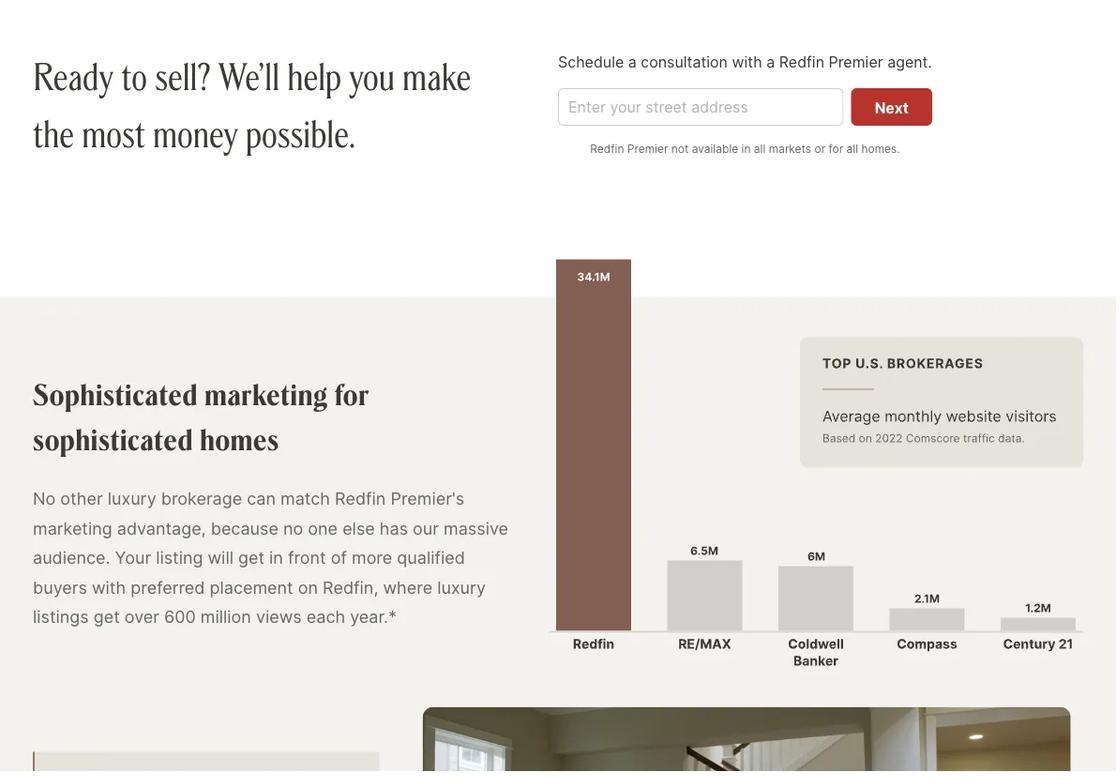 Task type: describe. For each thing, give the bounding box(es) containing it.
will
[[208, 547, 234, 568]]

premier's
[[391, 488, 465, 509]]

redfin inside no other luxury brokerage can match redfin premier's marketing advantage, because no one else has our massive audience. your listing will get in front of more qualified buyers with preferred placement on redfin, where luxury listings get over 600 million views each year.*
[[335, 488, 386, 509]]

1 vertical spatial get
[[94, 607, 120, 627]]

million
[[201, 607, 251, 627]]

1 a from the left
[[628, 52, 637, 71]]

views
[[256, 607, 302, 627]]

consultation
[[641, 52, 728, 71]]

0 vertical spatial for
[[829, 142, 844, 156]]

schedule a consultation with a redfin premier agent.
[[558, 52, 932, 71]]

sophisticated
[[33, 420, 193, 458]]

600
[[164, 607, 196, 627]]

next button
[[852, 88, 932, 125]]

possible.
[[246, 108, 355, 157]]

0 vertical spatial luxury
[[108, 488, 156, 509]]

advantage,
[[117, 518, 206, 539]]

marketing inside no other luxury brokerage can match redfin premier's marketing advantage, because no one else has our massive audience. your listing will get in front of more qualified buyers with preferred placement on redfin, where luxury listings get over 600 million views each year.*
[[33, 518, 112, 539]]

1 horizontal spatial redfin
[[590, 142, 624, 156]]

qualified
[[397, 547, 465, 568]]

the
[[33, 108, 74, 157]]

agent.
[[888, 52, 932, 71]]

sell?
[[155, 50, 211, 100]]

ready
[[33, 50, 114, 100]]

listings
[[33, 607, 89, 627]]

with inside no other luxury brokerage can match redfin premier's marketing advantage, because no one else has our massive audience. your listing will get in front of more qualified buyers with preferred placement on redfin, where luxury listings get over 600 million views each year.*
[[92, 577, 126, 598]]

not
[[672, 142, 689, 156]]

make
[[403, 50, 471, 100]]

markets
[[769, 142, 812, 156]]

audience.
[[33, 547, 110, 568]]

our
[[413, 518, 439, 539]]

listing
[[156, 547, 203, 568]]

Enter your street address search field
[[558, 88, 844, 125]]

match
[[281, 488, 330, 509]]

to
[[121, 50, 147, 100]]

brokerage stats chart image
[[549, 259, 1084, 669]]

ready to sell? we'll help you make the most money possible.
[[33, 50, 471, 157]]

sophisticated marketing for sophisticated homes
[[33, 375, 370, 458]]

because
[[211, 518, 279, 539]]

placement
[[210, 577, 293, 598]]

0 vertical spatial redfin
[[779, 52, 825, 71]]

2 a from the left
[[767, 52, 775, 71]]

on
[[298, 577, 318, 598]]



Task type: locate. For each thing, give the bounding box(es) containing it.
year.*
[[350, 607, 397, 627]]

get left over
[[94, 607, 120, 627]]

premier
[[829, 52, 883, 71], [627, 142, 668, 156]]

marketing up homes
[[205, 375, 328, 413]]

all
[[754, 142, 766, 156], [847, 142, 858, 156]]

other
[[60, 488, 103, 509]]

0 horizontal spatial get
[[94, 607, 120, 627]]

homes.
[[862, 142, 900, 156]]

0 horizontal spatial premier
[[627, 142, 668, 156]]

sophisticated
[[33, 375, 198, 413]]

1 vertical spatial marketing
[[33, 518, 112, 539]]

marketing up audience.
[[33, 518, 112, 539]]

1 vertical spatial for
[[335, 375, 370, 413]]

all left homes. at the right top of page
[[847, 142, 858, 156]]

in
[[742, 142, 751, 156], [269, 547, 283, 568]]

tab list
[[33, 752, 380, 772]]

with
[[732, 52, 762, 71], [92, 577, 126, 598]]

no other luxury brokerage can match redfin premier's marketing advantage, because no one else has our massive audience. your listing will get in front of more qualified buyers with preferred placement on redfin, where luxury listings get over 600 million views each year.*
[[33, 488, 509, 627]]

luxury up advantage,
[[108, 488, 156, 509]]

more
[[352, 547, 392, 568]]

brokerage
[[161, 488, 242, 509]]

available
[[692, 142, 739, 156]]

0 vertical spatial with
[[732, 52, 762, 71]]

1 vertical spatial luxury
[[437, 577, 486, 598]]

all left markets
[[754, 142, 766, 156]]

redfin,
[[323, 577, 378, 598]]

over
[[125, 607, 160, 627]]

1 horizontal spatial marketing
[[205, 375, 328, 413]]

with right consultation
[[732, 52, 762, 71]]

one
[[308, 518, 338, 539]]

with down your
[[92, 577, 126, 598]]

help
[[287, 50, 342, 100]]

2 horizontal spatial redfin
[[779, 52, 825, 71]]

0 vertical spatial marketing
[[205, 375, 328, 413]]

0 vertical spatial in
[[742, 142, 751, 156]]

most
[[82, 108, 145, 157]]

no
[[33, 488, 56, 509]]

0 horizontal spatial luxury
[[108, 488, 156, 509]]

buyers
[[33, 577, 87, 598]]

1 vertical spatial with
[[92, 577, 126, 598]]

redfin left not at the top right of the page
[[590, 142, 624, 156]]

redfin premier not available in all markets or for all homes.
[[590, 142, 900, 156]]

money
[[153, 108, 238, 157]]

2 all from the left
[[847, 142, 858, 156]]

premier left not at the top right of the page
[[627, 142, 668, 156]]

0 horizontal spatial with
[[92, 577, 126, 598]]

in inside no other luxury brokerage can match redfin premier's marketing advantage, because no one else has our massive audience. your listing will get in front of more qualified buyers with preferred placement on redfin, where luxury listings get over 600 million views each year.*
[[269, 547, 283, 568]]

or
[[815, 142, 826, 156]]

get
[[238, 547, 265, 568], [94, 607, 120, 627]]

marketing inside sophisticated marketing for sophisticated homes
[[205, 375, 328, 413]]

we'll
[[218, 50, 280, 100]]

0 horizontal spatial in
[[269, 547, 283, 568]]

premier left agent.
[[829, 52, 883, 71]]

schedule
[[558, 52, 624, 71]]

front
[[288, 547, 326, 568]]

1 horizontal spatial a
[[767, 52, 775, 71]]

1 horizontal spatial for
[[829, 142, 844, 156]]

for
[[829, 142, 844, 156], [335, 375, 370, 413]]

of
[[331, 547, 347, 568]]

next
[[875, 98, 909, 117]]

your
[[115, 547, 151, 568]]

1 horizontal spatial all
[[847, 142, 858, 156]]

redfin up else
[[335, 488, 386, 509]]

luxury
[[108, 488, 156, 509], [437, 577, 486, 598]]

get up placement
[[238, 547, 265, 568]]

1 horizontal spatial with
[[732, 52, 762, 71]]

luxury down qualified
[[437, 577, 486, 598]]

in right "available" at top right
[[742, 142, 751, 156]]

each
[[307, 607, 345, 627]]

1 vertical spatial in
[[269, 547, 283, 568]]

redfin up markets
[[779, 52, 825, 71]]

1 horizontal spatial luxury
[[437, 577, 486, 598]]

else
[[343, 518, 375, 539]]

1 horizontal spatial get
[[238, 547, 265, 568]]

in left front
[[269, 547, 283, 568]]

no
[[283, 518, 303, 539]]

1 horizontal spatial premier
[[829, 52, 883, 71]]

0 horizontal spatial a
[[628, 52, 637, 71]]

marketing
[[205, 375, 328, 413], [33, 518, 112, 539]]

a right schedule
[[628, 52, 637, 71]]

you
[[349, 50, 395, 100]]

1 vertical spatial redfin
[[590, 142, 624, 156]]

has
[[380, 518, 408, 539]]

redfin
[[779, 52, 825, 71], [590, 142, 624, 156], [335, 488, 386, 509]]

for inside sophisticated marketing for sophisticated homes
[[335, 375, 370, 413]]

can
[[247, 488, 276, 509]]

homes
[[200, 420, 279, 458]]

0 horizontal spatial redfin
[[335, 488, 386, 509]]

0 horizontal spatial marketing
[[33, 518, 112, 539]]

massive
[[444, 518, 509, 539]]

0 vertical spatial get
[[238, 547, 265, 568]]

1 horizontal spatial in
[[742, 142, 751, 156]]

0 horizontal spatial for
[[335, 375, 370, 413]]

2 vertical spatial redfin
[[335, 488, 386, 509]]

0 horizontal spatial all
[[754, 142, 766, 156]]

preferred
[[131, 577, 205, 598]]

where
[[383, 577, 433, 598]]

0 vertical spatial premier
[[829, 52, 883, 71]]

a
[[628, 52, 637, 71], [767, 52, 775, 71]]

1 all from the left
[[754, 142, 766, 156]]

a up the enter your street address search box
[[767, 52, 775, 71]]

1 vertical spatial premier
[[627, 142, 668, 156]]



Task type: vqa. For each thing, say whether or not it's contained in the screenshot.
Share home icon to the top
no



